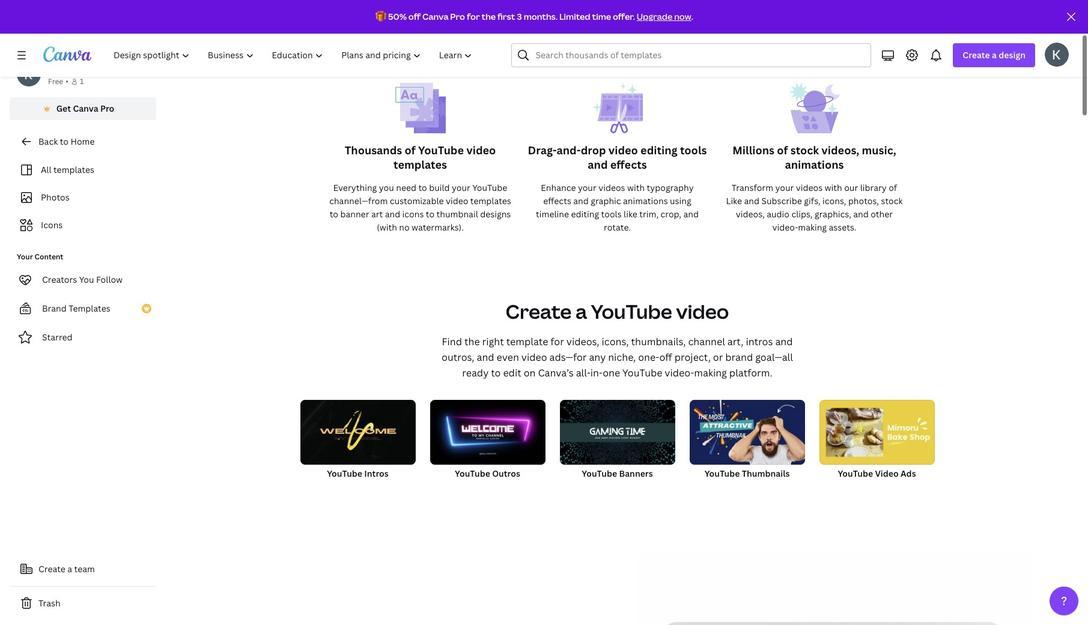Task type: locate. For each thing, give the bounding box(es) containing it.
video
[[876, 469, 899, 480]]

video- down audio
[[773, 222, 799, 233]]

videos, down like
[[736, 209, 765, 220]]

50%
[[388, 11, 407, 22]]

2 horizontal spatial a
[[993, 49, 997, 61]]

a up ads—for
[[576, 299, 587, 325]]

off right 50%
[[409, 11, 421, 22]]

icons, inside transform your videos with our library of like and subscribe gifs, icons, photos, stock videos, audio clips, graphics, and other video-making assets.
[[823, 195, 847, 207]]

your for millions of stock videos, music, animations
[[776, 182, 794, 194]]

create left design
[[963, 49, 991, 61]]

0 vertical spatial tools
[[681, 143, 707, 158]]

.
[[692, 11, 694, 22]]

video- down project,
[[665, 367, 695, 380]]

your right build on the left of page
[[452, 182, 471, 194]]

2 horizontal spatial videos,
[[822, 143, 860, 158]]

1 horizontal spatial your
[[578, 182, 597, 194]]

video inside drag-and-drop video editing tools and effects
[[609, 143, 638, 158]]

create inside button
[[38, 564, 65, 575]]

0 vertical spatial videos,
[[822, 143, 860, 158]]

create left team
[[38, 564, 65, 575]]

0 horizontal spatial of
[[405, 143, 416, 158]]

0 vertical spatial stock
[[791, 143, 819, 158]]

with inside enhance your videos with typography effects and graphic animations using timeline editing tools like trim, crop, and rotate.
[[628, 182, 645, 194]]

the
[[482, 11, 496, 22], [465, 335, 480, 349]]

tools up typography
[[681, 143, 707, 158]]

effects down enhance
[[544, 195, 572, 207]]

0 horizontal spatial tools
[[602, 209, 622, 220]]

youtube left 'thumbnails'
[[705, 469, 740, 480]]

your inside transform your videos with our library of like and subscribe gifs, icons, photos, stock videos, audio clips, graphics, and other video-making assets.
[[776, 182, 794, 194]]

of
[[405, 143, 416, 158], [777, 143, 788, 158], [889, 182, 898, 194]]

create for create a youtube video
[[506, 299, 572, 325]]

0 vertical spatial video-
[[773, 222, 799, 233]]

back to home
[[38, 136, 95, 147]]

limited
[[560, 11, 591, 22]]

of inside thousands of youtube video templates
[[405, 143, 416, 158]]

video
[[602, 7, 625, 18], [467, 143, 496, 158], [609, 143, 638, 158], [446, 195, 469, 207], [677, 299, 730, 325], [522, 351, 547, 364]]

create up "template"
[[506, 299, 572, 325]]

0 horizontal spatial icons,
[[602, 335, 629, 349]]

videos, left "music," on the right of the page
[[822, 143, 860, 158]]

brand
[[42, 303, 67, 314]]

0 vertical spatial icons,
[[823, 195, 847, 207]]

2 videos from the left
[[796, 182, 823, 194]]

photos link
[[17, 186, 149, 209]]

video- inside find the right template for videos, icons, thumbnails, channel art, intros and outros, and even video ads—for any niche, one-off project, or brand goal—all ready to edit on canva's all-in-one youtube video-making platform.
[[665, 367, 695, 380]]

youtube up build on the left of page
[[418, 143, 464, 158]]

videos up gifs, at the top
[[796, 182, 823, 194]]

icons
[[403, 209, 424, 220]]

your up subscribe at the right top
[[776, 182, 794, 194]]

of right 'library'
[[889, 182, 898, 194]]

free
[[48, 76, 63, 87]]

1 videos from the left
[[599, 182, 626, 194]]

a left team
[[68, 564, 72, 575]]

1 vertical spatial off
[[660, 351, 673, 364]]

1 horizontal spatial a
[[576, 299, 587, 325]]

of right the thousands
[[405, 143, 416, 158]]

youtube thumbnails link
[[690, 400, 805, 493]]

channel—from
[[330, 195, 388, 207]]

1 vertical spatial tools
[[602, 209, 622, 220]]

2 horizontal spatial create
[[963, 49, 991, 61]]

1 your from the left
[[452, 182, 471, 194]]

intros
[[746, 335, 773, 349]]

designs
[[480, 209, 511, 220]]

videos,
[[822, 143, 860, 158], [736, 209, 765, 220], [567, 335, 600, 349]]

0 horizontal spatial with
[[628, 182, 645, 194]]

1 horizontal spatial tools
[[681, 143, 707, 158]]

using
[[670, 195, 692, 207]]

1 vertical spatial the
[[465, 335, 480, 349]]

trash link
[[10, 592, 156, 616]]

1 horizontal spatial canva
[[423, 11, 449, 22]]

animations up trim,
[[623, 195, 668, 207]]

pro up back to home link
[[100, 103, 114, 114]]

a inside create a design dropdown button
[[993, 49, 997, 61]]

1 horizontal spatial animations
[[785, 158, 844, 172]]

with left our
[[825, 182, 843, 194]]

to up watermarks).
[[426, 209, 435, 220]]

effects inside enhance your videos with typography effects and graphic animations using timeline editing tools like trim, crop, and rotate.
[[544, 195, 572, 207]]

millions of stock videos, music, animations
[[733, 143, 897, 172]]

1 horizontal spatial making
[[799, 222, 827, 233]]

templates inside thousands of youtube video templates
[[394, 158, 447, 172]]

thumbnail
[[437, 209, 478, 220]]

1 horizontal spatial icons,
[[823, 195, 847, 207]]

gifs,
[[805, 195, 821, 207]]

1 horizontal spatial videos
[[796, 182, 823, 194]]

crop,
[[661, 209, 682, 220]]

outros,
[[442, 351, 475, 364]]

0 horizontal spatial off
[[409, 11, 421, 22]]

0 horizontal spatial videos
[[599, 182, 626, 194]]

and
[[588, 158, 608, 172], [574, 195, 589, 207], [745, 195, 760, 207], [385, 209, 401, 220], [684, 209, 699, 220], [854, 209, 869, 220], [776, 335, 793, 349], [477, 351, 495, 364]]

1 vertical spatial stock
[[882, 195, 903, 207]]

animations up gifs, at the top
[[785, 158, 844, 172]]

all
[[41, 164, 51, 176]]

the left first
[[482, 11, 496, 22]]

1 horizontal spatial create
[[506, 299, 572, 325]]

videos up graphic
[[599, 182, 626, 194]]

1 vertical spatial videos,
[[736, 209, 765, 220]]

1 horizontal spatial the
[[482, 11, 496, 22]]

video- inside transform your videos with our library of like and subscribe gifs, icons, photos, stock videos, audio clips, graphics, and other video-making assets.
[[773, 222, 799, 233]]

create inside dropdown button
[[963, 49, 991, 61]]

0 vertical spatial effects
[[611, 158, 647, 172]]

youtube outro image
[[430, 401, 546, 465]]

pro left first
[[451, 11, 465, 22]]

in-
[[591, 367, 603, 380]]

templates up need
[[394, 158, 447, 172]]

youtube left intros
[[327, 469, 363, 480]]

any
[[589, 351, 606, 364]]

to right back
[[60, 136, 69, 147]]

of right 'millions'
[[777, 143, 788, 158]]

your inside enhance your videos with typography effects and graphic animations using timeline editing tools like trim, crop, and rotate.
[[578, 182, 597, 194]]

get
[[56, 103, 71, 114]]

stock up other
[[882, 195, 903, 207]]

canva
[[423, 11, 449, 22], [73, 103, 98, 114]]

stock right 'millions'
[[791, 143, 819, 158]]

and right and-
[[588, 158, 608, 172]]

youtube inside everything you need to build your youtube channel—from customizable video templates to banner art and icons to thumbnail designs (with no watermarks).
[[473, 182, 508, 194]]

youtube left outros
[[455, 469, 490, 480]]

youtube video ads
[[838, 469, 917, 480]]

None search field
[[512, 43, 872, 67]]

and up (with
[[385, 209, 401, 220]]

drop
[[581, 143, 606, 158]]

1 horizontal spatial off
[[660, 351, 673, 364]]

for left first
[[467, 11, 480, 22]]

0 horizontal spatial the
[[465, 335, 480, 349]]

2 vertical spatial create
[[38, 564, 65, 575]]

stock
[[791, 143, 819, 158], [882, 195, 903, 207]]

0 horizontal spatial stock
[[791, 143, 819, 158]]

1 horizontal spatial videos,
[[736, 209, 765, 220]]

2 with from the left
[[825, 182, 843, 194]]

stock inside transform your videos with our library of like and subscribe gifs, icons, photos, stock videos, audio clips, graphics, and other video-making assets.
[[882, 195, 903, 207]]

watermarks).
[[412, 222, 464, 233]]

1 vertical spatial pro
[[100, 103, 114, 114]]

3 your from the left
[[776, 182, 794, 194]]

1 horizontal spatial video-
[[773, 222, 799, 233]]

for up ads—for
[[551, 335, 564, 349]]

channel
[[689, 335, 726, 349]]

0 horizontal spatial animations
[[623, 195, 668, 207]]

off down thumbnails,
[[660, 351, 673, 364]]

art
[[371, 209, 383, 220]]

create for create a team
[[38, 564, 65, 575]]

youtube down one-
[[623, 367, 663, 380]]

1 vertical spatial editing
[[641, 143, 678, 158]]

find the right template for videos, icons, thumbnails, channel art, intros and outros, and even video ads—for any niche, one-off project, or brand goal—all ready to edit on canva's all-in-one youtube video-making platform.
[[442, 335, 794, 380]]

1 vertical spatial making
[[695, 367, 727, 380]]

youtube inside "link"
[[455, 469, 490, 480]]

with for videos,
[[825, 182, 843, 194]]

0 horizontal spatial a
[[68, 564, 72, 575]]

2 vertical spatial a
[[68, 564, 72, 575]]

templates up designs
[[471, 195, 512, 207]]

everything
[[333, 182, 377, 194]]

0 vertical spatial off
[[409, 11, 421, 22]]

our
[[845, 182, 859, 194]]

months.
[[524, 11, 558, 22]]

making down or
[[695, 367, 727, 380]]

your up graphic
[[578, 182, 597, 194]]

the inside find the right template for videos, icons, thumbnails, channel art, intros and outros, and even video ads—for any niche, one-off project, or brand goal—all ready to edit on canva's all-in-one youtube video-making platform.
[[465, 335, 480, 349]]

2 horizontal spatial templates
[[471, 195, 512, 207]]

videos
[[599, 182, 626, 194], [796, 182, 823, 194]]

1 vertical spatial for
[[551, 335, 564, 349]]

all templates link
[[17, 159, 149, 182]]

0 vertical spatial create
[[963, 49, 991, 61]]

templates
[[394, 158, 447, 172], [53, 164, 94, 176], [471, 195, 512, 207]]

0 horizontal spatial making
[[695, 367, 727, 380]]

start video editing
[[580, 7, 656, 18]]

tools
[[681, 143, 707, 158], [602, 209, 622, 220]]

canva right get on the left top of the page
[[73, 103, 98, 114]]

icons, up graphics,
[[823, 195, 847, 207]]

start
[[580, 7, 600, 18]]

youtube up thumbnails,
[[591, 299, 673, 325]]

the right the find
[[465, 335, 480, 349]]

videos for stock
[[796, 182, 823, 194]]

tools down graphic
[[602, 209, 622, 220]]

video-
[[773, 222, 799, 233], [665, 367, 695, 380]]

1 horizontal spatial with
[[825, 182, 843, 194]]

project,
[[675, 351, 711, 364]]

2 vertical spatial videos,
[[567, 335, 600, 349]]

•
[[66, 76, 68, 87]]

1 vertical spatial effects
[[544, 195, 572, 207]]

making
[[799, 222, 827, 233], [695, 367, 727, 380]]

2 horizontal spatial of
[[889, 182, 898, 194]]

effects right drop
[[611, 158, 647, 172]]

1 vertical spatial a
[[576, 299, 587, 325]]

1 horizontal spatial templates
[[394, 158, 447, 172]]

a
[[993, 49, 997, 61], [576, 299, 587, 325], [68, 564, 72, 575]]

effects
[[611, 158, 647, 172], [544, 195, 572, 207]]

0 vertical spatial making
[[799, 222, 827, 233]]

animations
[[785, 158, 844, 172], [623, 195, 668, 207]]

youtube intros
[[327, 469, 389, 480]]

2 vertical spatial editing
[[571, 209, 599, 220]]

with inside transform your videos with our library of like and subscribe gifs, icons, photos, stock videos, audio clips, graphics, and other video-making assets.
[[825, 182, 843, 194]]

a left design
[[993, 49, 997, 61]]

and down photos,
[[854, 209, 869, 220]]

with up like
[[628, 182, 645, 194]]

photos
[[41, 192, 70, 203]]

0 vertical spatial for
[[467, 11, 480, 22]]

1 vertical spatial icons,
[[602, 335, 629, 349]]

home
[[71, 136, 95, 147]]

and down using
[[684, 209, 699, 220]]

making inside find the right template for videos, icons, thumbnails, channel art, intros and outros, and even video ads—for any niche, one-off project, or brand goal—all ready to edit on canva's all-in-one youtube video-making platform.
[[695, 367, 727, 380]]

0 horizontal spatial effects
[[544, 195, 572, 207]]

1 horizontal spatial of
[[777, 143, 788, 158]]

millions of stock videos, music, animations image
[[790, 83, 840, 143]]

ads
[[901, 469, 917, 480]]

1 vertical spatial create
[[506, 299, 572, 325]]

video inside find the right template for videos, icons, thumbnails, channel art, intros and outros, and even video ads—for any niche, one-off project, or brand goal—all ready to edit on canva's all-in-one youtube video-making platform.
[[522, 351, 547, 364]]

0 vertical spatial a
[[993, 49, 997, 61]]

drag-and-drop video editing tools and effects image
[[592, 83, 643, 143]]

personal
[[48, 63, 84, 75]]

0 horizontal spatial pro
[[100, 103, 114, 114]]

0 vertical spatial animations
[[785, 158, 844, 172]]

1 horizontal spatial pro
[[451, 11, 465, 22]]

your
[[452, 182, 471, 194], [578, 182, 597, 194], [776, 182, 794, 194]]

making down clips,
[[799, 222, 827, 233]]

build
[[429, 182, 450, 194]]

to
[[60, 136, 69, 147], [419, 182, 427, 194], [330, 209, 338, 220], [426, 209, 435, 220], [491, 367, 501, 380]]

youtube up designs
[[473, 182, 508, 194]]

outros
[[492, 469, 521, 480]]

create a design button
[[954, 43, 1036, 67]]

and inside everything you need to build your youtube channel—from customizable video templates to banner art and icons to thumbnail designs (with no watermarks).
[[385, 209, 401, 220]]

and down right
[[477, 351, 495, 364]]

icons, up niche,
[[602, 335, 629, 349]]

0 horizontal spatial create
[[38, 564, 65, 575]]

0 vertical spatial editing
[[627, 7, 656, 18]]

typography
[[647, 182, 694, 194]]

0 horizontal spatial video-
[[665, 367, 695, 380]]

photos,
[[849, 195, 880, 207]]

1 vertical spatial animations
[[623, 195, 668, 207]]

1 horizontal spatial stock
[[882, 195, 903, 207]]

other
[[871, 209, 893, 220]]

0 horizontal spatial your
[[452, 182, 471, 194]]

1 horizontal spatial for
[[551, 335, 564, 349]]

to up the customizable
[[419, 182, 427, 194]]

to left edit
[[491, 367, 501, 380]]

canva inside button
[[73, 103, 98, 114]]

1 vertical spatial canva
[[73, 103, 98, 114]]

0 horizontal spatial videos,
[[567, 335, 600, 349]]

of inside millions of stock videos, music, animations
[[777, 143, 788, 158]]

videos inside enhance your videos with typography effects and graphic animations using timeline editing tools like trim, crop, and rotate.
[[599, 182, 626, 194]]

enhance your videos with typography effects and graphic animations using timeline editing tools like trim, crop, and rotate.
[[536, 182, 699, 233]]

library
[[861, 182, 887, 194]]

icons, inside find the right template for videos, icons, thumbnails, channel art, intros and outros, and even video ads—for any niche, one-off project, or brand goal—all ready to edit on canva's all-in-one youtube video-making platform.
[[602, 335, 629, 349]]

2 your from the left
[[578, 182, 597, 194]]

videos, up any
[[567, 335, 600, 349]]

1 vertical spatial video-
[[665, 367, 695, 380]]

templates right all
[[53, 164, 94, 176]]

2 horizontal spatial your
[[776, 182, 794, 194]]

0 horizontal spatial canva
[[73, 103, 98, 114]]

a inside create a team button
[[68, 564, 72, 575]]

icons link
[[17, 214, 149, 237]]

canva right 50%
[[423, 11, 449, 22]]

editing inside enhance your videos with typography effects and graphic animations using timeline editing tools like trim, crop, and rotate.
[[571, 209, 599, 220]]

drag-
[[528, 143, 557, 158]]

kendall parks image
[[1045, 43, 1070, 67]]

1 with from the left
[[628, 182, 645, 194]]

videos inside transform your videos with our library of like and subscribe gifs, icons, photos, stock videos, audio clips, graphics, and other video-making assets.
[[796, 182, 823, 194]]

1 horizontal spatial effects
[[611, 158, 647, 172]]



Task type: vqa. For each thing, say whether or not it's contained in the screenshot.
offer.
yes



Task type: describe. For each thing, give the bounding box(es) containing it.
trim,
[[640, 209, 659, 220]]

team
[[74, 564, 95, 575]]

enhance
[[541, 182, 576, 194]]

back to home link
[[10, 130, 156, 154]]

free •
[[48, 76, 68, 87]]

time
[[592, 11, 611, 22]]

your for drag-and-drop video editing tools and effects
[[578, 182, 597, 194]]

back
[[38, 136, 58, 147]]

create for create a design
[[963, 49, 991, 61]]

drag-and-drop video editing tools and effects
[[528, 143, 707, 172]]

start video editing link
[[570, 1, 665, 25]]

making inside transform your videos with our library of like and subscribe gifs, icons, photos, stock videos, audio clips, graphics, and other video-making assets.
[[799, 222, 827, 233]]

assets.
[[829, 222, 857, 233]]

of for millions
[[777, 143, 788, 158]]

🎁 50% off canva pro for the first 3 months. limited time offer. upgrade now .
[[376, 11, 694, 22]]

subscribe
[[762, 195, 803, 207]]

animations inside enhance your videos with typography effects and graphic animations using timeline editing tools like trim, crop, and rotate.
[[623, 195, 668, 207]]

create a team button
[[10, 558, 156, 582]]

templates
[[69, 303, 110, 314]]

youtube inside thousands of youtube video templates
[[418, 143, 464, 158]]

videos, inside millions of stock videos, music, animations
[[822, 143, 860, 158]]

starred link
[[10, 326, 156, 350]]

templates inside everything you need to build your youtube channel—from customizable video templates to banner art and icons to thumbnail designs (with no watermarks).
[[471, 195, 512, 207]]

video inside everything you need to build your youtube channel—from customizable video templates to banner art and icons to thumbnail designs (with no watermarks).
[[446, 195, 469, 207]]

brand templates
[[42, 303, 110, 314]]

1
[[80, 76, 84, 87]]

youtube video ad image
[[820, 401, 935, 465]]

design
[[999, 49, 1026, 61]]

you
[[79, 274, 94, 286]]

and down transform
[[745, 195, 760, 207]]

top level navigation element
[[106, 43, 483, 67]]

Search search field
[[536, 44, 864, 67]]

and left graphic
[[574, 195, 589, 207]]

tools inside drag-and-drop video editing tools and effects
[[681, 143, 707, 158]]

ads—for
[[550, 351, 587, 364]]

0 horizontal spatial templates
[[53, 164, 94, 176]]

all-
[[576, 367, 591, 380]]

canva's
[[538, 367, 574, 380]]

with for video
[[628, 182, 645, 194]]

customizable
[[390, 195, 444, 207]]

tools inside enhance your videos with typography effects and graphic animations using timeline editing tools like trim, crop, and rotate.
[[602, 209, 622, 220]]

or
[[714, 351, 723, 364]]

get canva pro button
[[10, 97, 156, 120]]

trash
[[38, 598, 60, 610]]

your content
[[17, 252, 63, 262]]

create a design
[[963, 49, 1026, 61]]

a for youtube
[[576, 299, 587, 325]]

youtube banners
[[582, 469, 653, 480]]

banner
[[341, 209, 369, 220]]

youtube inside find the right template for videos, icons, thumbnails, channel art, intros and outros, and even video ads—for any niche, one-off project, or brand goal—all ready to edit on canva's all-in-one youtube video-making platform.
[[623, 367, 663, 380]]

now
[[675, 11, 692, 22]]

thumbnails,
[[632, 335, 686, 349]]

ready
[[463, 367, 489, 380]]

youtube left video
[[838, 469, 874, 480]]

right
[[482, 335, 504, 349]]

and-
[[557, 143, 581, 158]]

for inside find the right template for videos, icons, thumbnails, channel art, intros and outros, and even video ads—for any niche, one-off project, or brand goal—all ready to edit on canva's all-in-one youtube video-making platform.
[[551, 335, 564, 349]]

thousands of youtube video templates image
[[395, 83, 446, 143]]

art,
[[728, 335, 744, 349]]

editing inside drag-and-drop video editing tools and effects
[[641, 143, 678, 158]]

you
[[379, 182, 394, 194]]

clips,
[[792, 209, 813, 220]]

thousands of custom youtube video templates image
[[637, 551, 1031, 626]]

your
[[17, 252, 33, 262]]

editing inside start video editing link
[[627, 7, 656, 18]]

like
[[624, 209, 638, 220]]

millions
[[733, 143, 775, 158]]

upgrade
[[637, 11, 673, 22]]

3
[[517, 11, 522, 22]]

video inside thousands of youtube video templates
[[467, 143, 496, 158]]

offer.
[[613, 11, 635, 22]]

youtube thumbnails
[[705, 469, 790, 480]]

0 horizontal spatial for
[[467, 11, 480, 22]]

videos for drop
[[599, 182, 626, 194]]

videos, inside transform your videos with our library of like and subscribe gifs, icons, photos, stock videos, audio clips, graphics, and other video-making assets.
[[736, 209, 765, 220]]

need
[[396, 182, 417, 194]]

youtube banners link
[[560, 400, 675, 493]]

and up the goal—all
[[776, 335, 793, 349]]

youtube thumbnail image
[[690, 401, 805, 465]]

all templates
[[41, 164, 94, 176]]

0 vertical spatial canva
[[423, 11, 449, 22]]

youtube intro image
[[300, 401, 416, 465]]

upgrade now button
[[637, 11, 692, 22]]

transform
[[732, 182, 774, 194]]

timeline
[[536, 209, 569, 220]]

one
[[603, 367, 621, 380]]

brand
[[726, 351, 753, 364]]

starred
[[42, 332, 73, 343]]

create a youtube video
[[506, 299, 730, 325]]

get canva pro
[[56, 103, 114, 114]]

to inside find the right template for videos, icons, thumbnails, channel art, intros and outros, and even video ads—for any niche, one-off project, or brand goal—all ready to edit on canva's all-in-one youtube video-making platform.
[[491, 367, 501, 380]]

of for thousands
[[405, 143, 416, 158]]

youtube left banners
[[582, 469, 618, 480]]

0 vertical spatial the
[[482, 11, 496, 22]]

stock inside millions of stock videos, music, animations
[[791, 143, 819, 158]]

one-
[[639, 351, 660, 364]]

no
[[399, 222, 410, 233]]

a for team
[[68, 564, 72, 575]]

intros
[[365, 469, 389, 480]]

even
[[497, 351, 519, 364]]

music,
[[862, 143, 897, 158]]

create a team
[[38, 564, 95, 575]]

videos, inside find the right template for videos, icons, thumbnails, channel art, intros and outros, and even video ads—for any niche, one-off project, or brand goal—all ready to edit on canva's all-in-one youtube video-making platform.
[[567, 335, 600, 349]]

pro inside button
[[100, 103, 114, 114]]

your inside everything you need to build your youtube channel—from customizable video templates to banner art and icons to thumbnail designs (with no watermarks).
[[452, 182, 471, 194]]

first
[[498, 11, 516, 22]]

off inside find the right template for videos, icons, thumbnails, channel art, intros and outros, and even video ads—for any niche, one-off project, or brand goal—all ready to edit on canva's all-in-one youtube video-making platform.
[[660, 351, 673, 364]]

creators
[[42, 274, 77, 286]]

everything you need to build your youtube channel—from customizable video templates to banner art and icons to thumbnail designs (with no watermarks).
[[330, 182, 512, 233]]

graphic
[[591, 195, 621, 207]]

to left banner
[[330, 209, 338, 220]]

effects inside drag-and-drop video editing tools and effects
[[611, 158, 647, 172]]

and inside drag-and-drop video editing tools and effects
[[588, 158, 608, 172]]

a for design
[[993, 49, 997, 61]]

content
[[35, 252, 63, 262]]

brand templates link
[[10, 297, 156, 321]]

animations inside millions of stock videos, music, animations
[[785, 158, 844, 172]]

goal—all
[[756, 351, 794, 364]]

template
[[507, 335, 549, 349]]

0 vertical spatial pro
[[451, 11, 465, 22]]

youtube banner image
[[560, 401, 675, 465]]

of inside transform your videos with our library of like and subscribe gifs, icons, photos, stock videos, audio clips, graphics, and other video-making assets.
[[889, 182, 898, 194]]

transform your videos with our library of like and subscribe gifs, icons, photos, stock videos, audio clips, graphics, and other video-making assets.
[[727, 182, 903, 233]]

edit
[[503, 367, 522, 380]]



